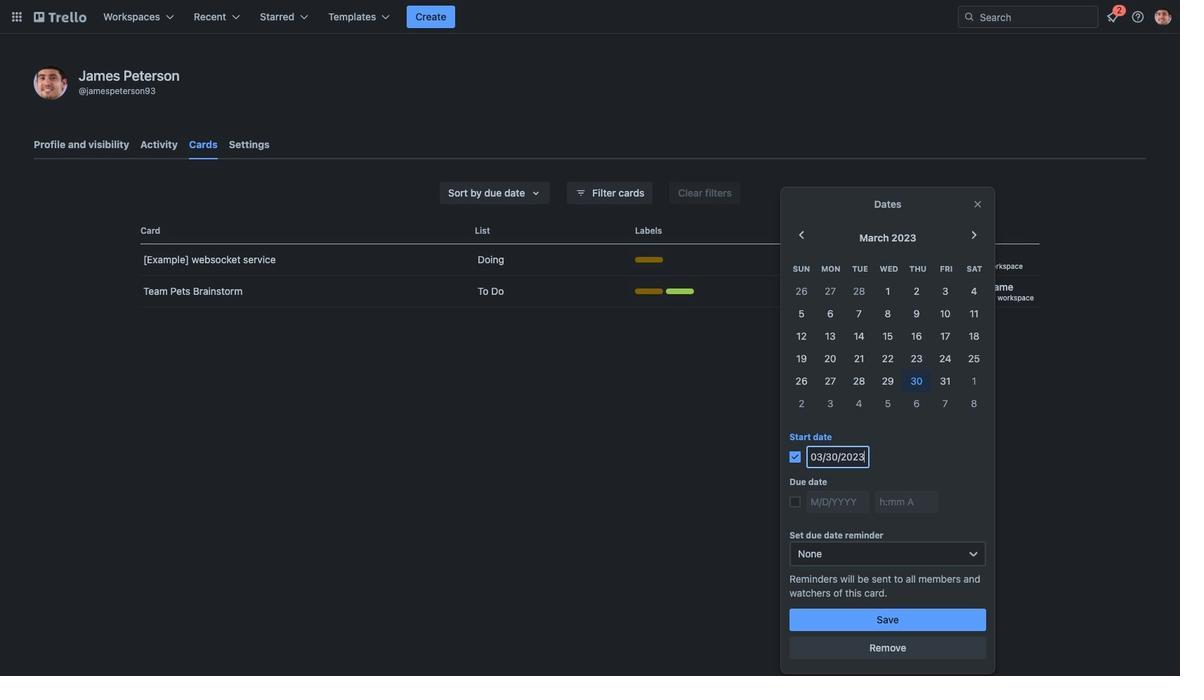 Task type: vqa. For each thing, say whether or not it's contained in the screenshot.
the left a
no



Task type: locate. For each thing, give the bounding box(es) containing it.
color: yellow, title: "ready to merge" element
[[635, 257, 664, 263]]

primary element
[[0, 0, 1181, 34]]

1 row from the top
[[788, 258, 989, 280]]

4 row from the top
[[788, 325, 989, 348]]

3 row from the top
[[788, 303, 989, 325]]

cell
[[788, 280, 816, 303], [816, 280, 845, 303], [845, 280, 874, 303], [874, 280, 903, 303], [903, 280, 932, 303], [932, 280, 960, 303], [960, 280, 989, 303], [788, 303, 816, 325], [816, 303, 845, 325], [845, 303, 874, 325], [874, 303, 903, 325], [903, 303, 932, 325], [932, 303, 960, 325], [960, 303, 989, 325], [788, 325, 816, 348], [816, 325, 845, 348], [845, 325, 874, 348], [874, 325, 903, 348], [903, 325, 932, 348], [932, 325, 960, 348], [960, 325, 989, 348], [788, 348, 816, 370], [816, 348, 845, 370], [845, 348, 874, 370], [874, 348, 903, 370], [903, 348, 932, 370], [932, 348, 960, 370], [960, 348, 989, 370], [788, 370, 816, 393], [816, 370, 845, 393], [845, 370, 874, 393], [874, 370, 903, 393], [903, 370, 932, 393], [932, 370, 960, 393], [960, 370, 989, 393], [788, 393, 816, 415], [816, 393, 845, 415], [845, 393, 874, 415], [874, 393, 903, 415], [903, 393, 932, 415], [932, 393, 960, 415], [960, 393, 989, 415]]

open information menu image
[[1132, 10, 1146, 24]]

row
[[788, 258, 989, 280], [788, 280, 989, 303], [788, 303, 989, 325], [788, 325, 989, 348], [788, 348, 989, 370], [788, 370, 989, 393], [788, 393, 989, 415]]

grid
[[788, 258, 989, 415]]

1 vertical spatial m/d/yyyy text field
[[807, 491, 870, 514]]

row group
[[788, 280, 989, 415]]

0 vertical spatial m/d/yyyy text field
[[807, 446, 870, 469]]

james peterson (jamespeterson93) image
[[34, 66, 67, 100]]

M/D/YYYY text field
[[807, 446, 870, 469], [807, 491, 870, 514]]



Task type: describe. For each thing, give the bounding box(es) containing it.
2 row from the top
[[788, 280, 989, 303]]

7 row from the top
[[788, 393, 989, 415]]

1 m/d/yyyy text field from the top
[[807, 446, 870, 469]]

james peterson (jamespeterson93) image
[[1156, 8, 1172, 25]]

Search field
[[976, 7, 1099, 27]]

2 notifications image
[[1105, 8, 1122, 25]]

2 m/d/yyyy text field from the top
[[807, 491, 870, 514]]

6 row from the top
[[788, 370, 989, 393]]

color: yellow, title: none image
[[635, 289, 664, 294]]

color: bold lime, title: "team task" element
[[666, 289, 694, 294]]

search image
[[964, 11, 976, 22]]

close popover image
[[973, 199, 984, 210]]

Add time text field
[[876, 491, 939, 514]]

back to home image
[[34, 6, 86, 28]]

5 row from the top
[[788, 348, 989, 370]]



